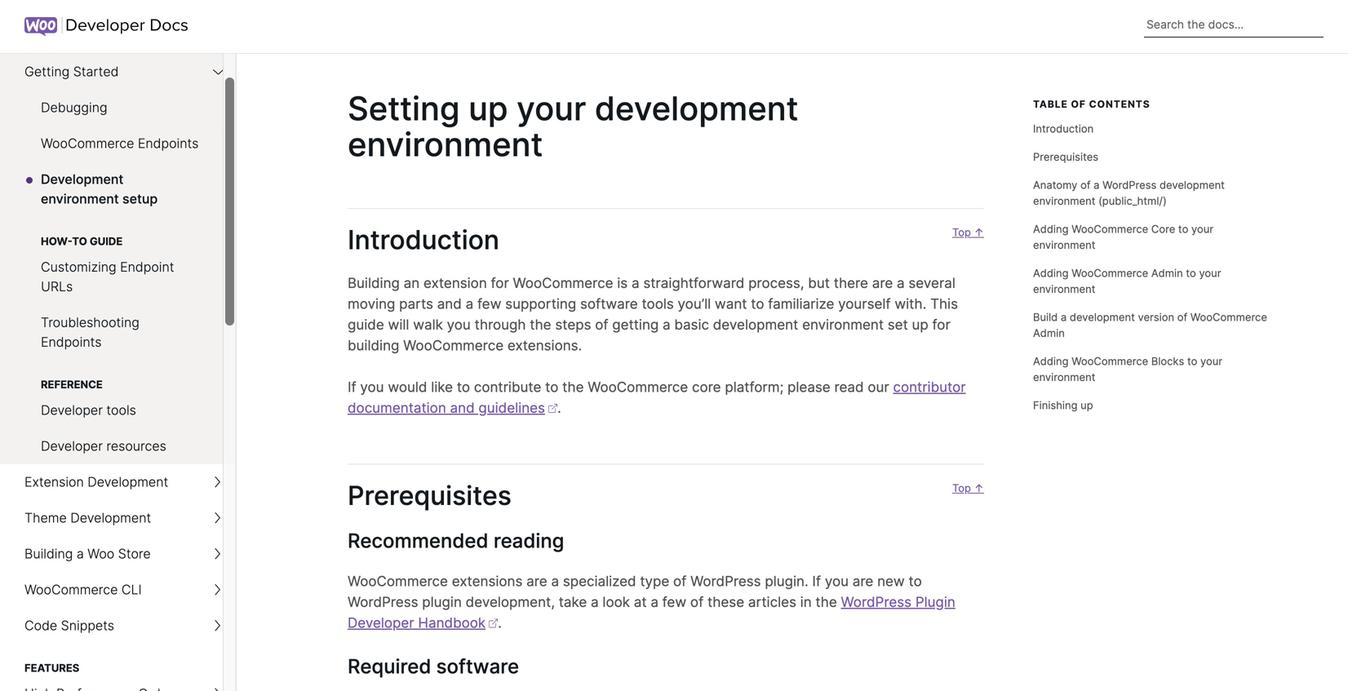 Task type: describe. For each thing, give the bounding box(es) containing it.
how-to guide
[[41, 235, 123, 248]]

contributor documentation and guidelines
[[348, 379, 966, 416]]

top for introduction
[[953, 226, 971, 239]]

core
[[1152, 223, 1176, 235]]

adding for adding woocommerce admin to your environment
[[1034, 267, 1069, 279]]

with.
[[895, 296, 927, 312]]

woocommerce down getting
[[588, 379, 688, 396]]

wordpress up these
[[691, 573, 761, 590]]

building
[[348, 337, 400, 354]]

woocommerce down debugging
[[41, 136, 134, 151]]

woocommerce inside build a development version of woocommerce admin
[[1191, 311, 1268, 324]]

getting
[[613, 316, 659, 333]]

extension development link
[[0, 465, 236, 500]]

of inside build a development version of woocommerce admin
[[1178, 311, 1188, 324]]

your for adding woocommerce admin to your environment
[[1200, 267, 1222, 279]]

required software
[[348, 655, 519, 679]]

development,
[[466, 594, 555, 611]]

woocommerce up code snippets
[[24, 582, 118, 598]]

a inside build a development version of woocommerce admin
[[1061, 311, 1067, 324]]

features
[[24, 662, 79, 675]]

if you would like to contribute to the woocommerce core platform; please read our
[[348, 379, 894, 396]]

introduction link for prerequisites
[[1034, 115, 1270, 143]]

a left woo
[[77, 546, 84, 562]]

top ↑ link for introduction
[[944, 225, 985, 273]]

like
[[431, 379, 453, 396]]

woocommerce inside adding woocommerce blocks to your environment
[[1072, 355, 1149, 368]]

development for extension
[[88, 474, 168, 490]]

process,
[[749, 275, 805, 291]]

of left these
[[691, 594, 704, 611]]

top ↑ for prerequisites
[[953, 482, 985, 495]]

0 horizontal spatial if
[[348, 379, 356, 396]]

your for adding woocommerce core to your environment
[[1192, 223, 1214, 235]]

customizing endpoint urls
[[41, 259, 174, 295]]

0 horizontal spatial you
[[360, 379, 384, 396]]

there
[[834, 275, 869, 291]]

a down specialized at the left of page
[[591, 594, 599, 611]]

contribute
[[474, 379, 542, 396]]

top ↑ link for prerequisites
[[944, 480, 985, 529]]

wordpress inside the anatomy of a wordpress development environment (public_html/)
[[1103, 179, 1157, 191]]

of inside building an extension for woocommerce is a straightforward process, but there are a several moving parts and a few supporting software tools you'll want to familiarize yourself with. this guide will walk you through the steps of getting a basic development environment set up for building woocommerce extensions.
[[595, 316, 609, 333]]

troubleshooting endpoints link
[[0, 305, 236, 360]]

recommended reading
[[348, 529, 565, 553]]

setting up your development environment
[[348, 89, 799, 164]]

table of contents element
[[1034, 98, 1270, 419]]

please
[[788, 379, 831, 396]]

theme development
[[24, 510, 151, 526]]

extension development
[[24, 474, 168, 490]]

software inside building an extension for woocommerce is a straightforward process, but there are a several moving parts and a few supporting software tools you'll want to familiarize yourself with. this guide will walk you through the steps of getting a basic development environment set up for building woocommerce extensions.
[[580, 296, 638, 312]]

adding woocommerce blocks to your environment link
[[1034, 347, 1270, 391]]

contributor
[[894, 379, 966, 396]]

these
[[708, 594, 745, 611]]

top ↑ for introduction
[[953, 226, 985, 239]]

the inside woocommerce extensions are a specialized type of wordpress plugin. if you are new to wordpress plugin development, take a look at a few of these articles in the
[[816, 594, 837, 611]]

endpoints for woocommerce endpoints
[[138, 136, 199, 151]]

developer resources link
[[0, 429, 236, 465]]

of right table
[[1072, 98, 1087, 110]]

new
[[878, 573, 905, 590]]

. for guidelines
[[558, 400, 561, 416]]

development inside build a development version of woocommerce admin
[[1070, 311, 1135, 324]]

development environment setup
[[41, 171, 158, 207]]

woo
[[88, 546, 115, 562]]

specialized
[[563, 573, 636, 590]]

contributor documentation and guidelines link
[[348, 379, 966, 416]]

if inside woocommerce extensions are a specialized type of wordpress plugin. if you are new to wordpress plugin development, take a look at a few of these articles in the
[[813, 573, 821, 590]]

development inside building an extension for woocommerce is a straightforward process, but there are a several moving parts and a few supporting software tools you'll want to familiarize yourself with. this guide will walk you through the steps of getting a basic development environment set up for building woocommerce extensions.
[[713, 316, 799, 333]]

tools inside building an extension for woocommerce is a straightforward process, but there are a several moving parts and a few supporting software tools you'll want to familiarize yourself with. this guide will walk you through the steps of getting a basic development environment set up for building woocommerce extensions.
[[642, 296, 674, 312]]

setting up your development environment element
[[320, 89, 985, 691]]

several
[[909, 275, 956, 291]]

type
[[640, 573, 670, 590]]

setting
[[348, 89, 460, 128]]

building a woo store link
[[0, 536, 236, 572]]

our
[[868, 379, 890, 396]]

an
[[404, 275, 420, 291]]

through
[[475, 316, 526, 333]]

urls
[[41, 279, 73, 295]]

theme development link
[[0, 500, 236, 536]]

you inside building an extension for woocommerce is a straightforward process, but there are a several moving parts and a few supporting software tools you'll want to familiarize yourself with. this guide will walk you through the steps of getting a basic development environment set up for building woocommerce extensions.
[[447, 316, 471, 333]]

adding woocommerce admin to your environment link
[[1034, 259, 1270, 303]]

are for woocommerce extensions are a specialized type of wordpress plugin. if you are new to wordpress plugin development, take a look at a few of these articles in the
[[853, 573, 874, 590]]

few inside woocommerce extensions are a specialized type of wordpress plugin. if you are new to wordpress plugin development, take a look at a few of these articles in the
[[663, 594, 687, 611]]

(public_html/)
[[1099, 195, 1167, 207]]

woocommerce endpoints
[[41, 136, 199, 151]]

will
[[388, 316, 409, 333]]

troubleshooting
[[41, 315, 140, 331]]

introduction link for top ↑
[[320, 224, 500, 256]]

woocommerce down walk
[[403, 337, 504, 354]]

environment inside adding woocommerce core to your environment
[[1034, 239, 1096, 251]]

1 horizontal spatial the
[[563, 379, 584, 396]]

debugging
[[41, 100, 107, 116]]

code snippets
[[24, 618, 114, 634]]

prerequisites for bottommost prerequisites link
[[348, 480, 512, 511]]

developer tools
[[41, 402, 136, 418]]

build a development version of woocommerce admin
[[1034, 311, 1268, 339]]

started
[[73, 64, 119, 80]]

wordpress inside wordpress plugin developer handbook
[[841, 594, 912, 611]]

snippets
[[61, 618, 114, 634]]

anatomy of a wordpress development environment (public_html/) link
[[1034, 171, 1270, 215]]

documentation
[[348, 400, 446, 416]]

a right "at"
[[651, 594, 659, 611]]

recommended
[[348, 529, 489, 553]]

parts
[[399, 296, 433, 312]]

building an extension for woocommerce is a straightforward process, but there are a several moving parts and a few supporting software tools you'll want to familiarize yourself with. this guide will walk you through the steps of getting a basic development environment set up for building woocommerce extensions.
[[348, 275, 958, 354]]

required
[[348, 655, 431, 679]]

environment inside adding woocommerce admin to your environment
[[1034, 283, 1096, 295]]

getting started
[[24, 64, 119, 80]]

. for handbook
[[498, 615, 502, 632]]

at
[[634, 594, 647, 611]]

to inside adding woocommerce admin to your environment
[[1187, 267, 1197, 279]]

extensions.
[[508, 337, 582, 354]]

look
[[603, 594, 630, 611]]

woocommerce up supporting
[[513, 275, 614, 291]]

setup
[[122, 191, 158, 207]]

would
[[388, 379, 427, 396]]

development inside development environment setup
[[41, 171, 124, 187]]

environment inside the anatomy of a wordpress development environment (public_html/)
[[1034, 195, 1096, 207]]

cli
[[122, 582, 142, 598]]

and inside building an extension for woocommerce is a straightforward process, but there are a several moving parts and a few supporting software tools you'll want to familiarize yourself with. this guide will walk you through the steps of getting a basic development environment set up for building woocommerce extensions.
[[437, 296, 462, 312]]

resources
[[106, 438, 166, 454]]



Task type: locate. For each thing, give the bounding box(es) containing it.
0 vertical spatial admin
[[1152, 267, 1184, 279]]

development
[[41, 171, 124, 187], [88, 474, 168, 490], [70, 510, 151, 526]]

1 vertical spatial building
[[24, 546, 73, 562]]

development inside the anatomy of a wordpress development environment (public_html/)
[[1160, 179, 1225, 191]]

introduction up an
[[348, 224, 500, 256]]

you
[[447, 316, 471, 333], [360, 379, 384, 396], [825, 573, 849, 590]]

walk
[[413, 316, 443, 333]]

introduction down table
[[1034, 122, 1094, 135]]

platform;
[[725, 379, 784, 396]]

1 vertical spatial for
[[933, 316, 951, 333]]

0 vertical spatial top
[[953, 226, 971, 239]]

development down woocommerce endpoints link on the left of the page
[[41, 171, 124, 187]]

0 vertical spatial few
[[478, 296, 502, 312]]

developer up required on the bottom left
[[348, 615, 414, 632]]

a up take
[[551, 573, 559, 590]]

0 horizontal spatial for
[[491, 275, 509, 291]]

for
[[491, 275, 509, 291], [933, 316, 951, 333]]

theme
[[24, 510, 67, 526]]

a up the with.
[[897, 275, 905, 291]]

of
[[1072, 98, 1087, 110], [1081, 179, 1091, 191], [1178, 311, 1188, 324], [595, 316, 609, 333], [674, 573, 687, 590], [691, 594, 704, 611]]

the down supporting
[[530, 316, 552, 333]]

woocommerce extensions are a specialized type of wordpress plugin. if you are new to wordpress plugin development, take a look at a few of these articles in the
[[348, 573, 922, 611]]

to inside woocommerce extensions are a specialized type of wordpress plugin. if you are new to wordpress plugin development, take a look at a few of these articles in the
[[909, 573, 922, 590]]

environment inside development environment setup
[[41, 191, 119, 207]]

adding inside adding woocommerce admin to your environment
[[1034, 267, 1069, 279]]

1 vertical spatial .
[[498, 615, 502, 632]]

to inside building an extension for woocommerce is a straightforward process, but there are a several moving parts and a few supporting software tools you'll want to familiarize yourself with. this guide will walk you through the steps of getting a basic development environment set up for building woocommerce extensions.
[[751, 296, 765, 312]]

up
[[469, 89, 508, 128], [912, 316, 929, 333], [1081, 399, 1094, 412]]

0 vertical spatial tools
[[642, 296, 674, 312]]

table
[[1034, 98, 1069, 110]]

few
[[478, 296, 502, 312], [663, 594, 687, 611]]

and down like
[[450, 400, 475, 416]]

1 vertical spatial and
[[450, 400, 475, 416]]

0 horizontal spatial building
[[24, 546, 73, 562]]

table of contents
[[1034, 98, 1151, 110]]

building down theme
[[24, 546, 73, 562]]

. down development, in the left bottom of the page
[[498, 615, 502, 632]]

prerequisites link up the anatomy of a wordpress development environment (public_html/)
[[1034, 143, 1270, 171]]

endpoints for troubleshooting endpoints
[[41, 334, 102, 350]]

adding woocommerce blocks to your environment
[[1034, 355, 1223, 384]]

0 horizontal spatial tools
[[106, 402, 136, 418]]

prerequisites
[[1034, 150, 1099, 163], [348, 480, 512, 511]]

endpoints down troubleshooting
[[41, 334, 102, 350]]

tools
[[642, 296, 674, 312], [106, 402, 136, 418]]

1 horizontal spatial admin
[[1152, 267, 1184, 279]]

1 horizontal spatial up
[[912, 316, 929, 333]]

None search field
[[1145, 12, 1324, 38]]

1 ↑ from the top
[[974, 226, 985, 239]]

0 vertical spatial up
[[469, 89, 508, 128]]

if down building
[[348, 379, 356, 396]]

2 vertical spatial development
[[70, 510, 151, 526]]

1 horizontal spatial building
[[348, 275, 400, 291]]

you inside woocommerce extensions are a specialized type of wordpress plugin. if you are new to wordpress plugin development, take a look at a few of these articles in the
[[825, 573, 849, 590]]

0 horizontal spatial prerequisites
[[348, 480, 512, 511]]

for up through
[[491, 275, 509, 291]]

0 vertical spatial ↑
[[974, 226, 985, 239]]

building up moving
[[348, 275, 400, 291]]

a up (public_html/)
[[1094, 179, 1100, 191]]

basic
[[675, 316, 709, 333]]

software down is
[[580, 296, 638, 312]]

set
[[888, 316, 908, 333]]

development for theme
[[70, 510, 151, 526]]

2 vertical spatial adding
[[1034, 355, 1069, 368]]

are left "new"
[[853, 573, 874, 590]]

1 horizontal spatial if
[[813, 573, 821, 590]]

1 vertical spatial top ↑
[[953, 482, 985, 495]]

of inside the anatomy of a wordpress development environment (public_html/)
[[1081, 179, 1091, 191]]

your for adding woocommerce blocks to your environment
[[1201, 355, 1223, 368]]

development down resources
[[88, 474, 168, 490]]

admin inside build a development version of woocommerce admin
[[1034, 327, 1065, 339]]

3 adding from the top
[[1034, 355, 1069, 368]]

↑ for prerequisites
[[974, 482, 985, 495]]

want
[[715, 296, 747, 312]]

development inside extension development link
[[88, 474, 168, 490]]

reading
[[494, 529, 565, 553]]

woocommerce inside woocommerce extensions are a specialized type of wordpress plugin. if you are new to wordpress plugin development, take a look at a few of these articles in the
[[348, 573, 448, 590]]

software down handbook
[[437, 655, 519, 679]]

build a development version of woocommerce admin link
[[1034, 303, 1270, 347]]

tools up getting
[[642, 296, 674, 312]]

0 vertical spatial prerequisites link
[[1034, 143, 1270, 171]]

your inside adding woocommerce blocks to your environment
[[1201, 355, 1223, 368]]

anatomy
[[1034, 179, 1078, 191]]

prerequisites link up recommended
[[320, 480, 512, 511]]

admin
[[1152, 267, 1184, 279], [1034, 327, 1065, 339]]

1 vertical spatial top
[[953, 482, 971, 495]]

1 vertical spatial developer
[[41, 438, 103, 454]]

1 horizontal spatial you
[[447, 316, 471, 333]]

tools down reference link
[[106, 402, 136, 418]]

0 vertical spatial if
[[348, 379, 356, 396]]

0 horizontal spatial introduction
[[348, 224, 500, 256]]

are up yourself
[[873, 275, 893, 291]]

your inside adding woocommerce core to your environment
[[1192, 223, 1214, 235]]

0 vertical spatial .
[[558, 400, 561, 416]]

developer for developer tools
[[41, 402, 103, 418]]

building inside building an extension for woocommerce is a straightforward process, but there are a several moving parts and a few supporting software tools you'll want to familiarize yourself with. this guide will walk you through the steps of getting a basic development environment set up for building woocommerce extensions.
[[348, 275, 400, 291]]

developer
[[41, 402, 103, 418], [41, 438, 103, 454], [348, 615, 414, 632]]

woocommerce inside adding woocommerce admin to your environment
[[1072, 267, 1149, 279]]

to
[[72, 235, 87, 248]]

1 vertical spatial prerequisites
[[348, 480, 512, 511]]

1 vertical spatial prerequisites link
[[320, 480, 512, 511]]

adding inside adding woocommerce blocks to your environment
[[1034, 355, 1069, 368]]

prerequisites inside setting up your development environment element
[[348, 480, 512, 511]]

to right like
[[457, 379, 470, 396]]

the down extensions.
[[563, 379, 584, 396]]

0 vertical spatial introduction
[[1034, 122, 1094, 135]]

1 horizontal spatial prerequisites link
[[1034, 143, 1270, 171]]

blocks
[[1152, 355, 1185, 368]]

2 vertical spatial you
[[825, 573, 849, 590]]

building for building a woo store
[[24, 546, 73, 562]]

0 vertical spatial building
[[348, 275, 400, 291]]

prerequisites inside table of contents element
[[1034, 150, 1099, 163]]

a right build at the top right of the page
[[1061, 311, 1067, 324]]

to down adding woocommerce core to your environment link
[[1187, 267, 1197, 279]]

1 vertical spatial introduction
[[348, 224, 500, 256]]

guide
[[90, 235, 123, 248]]

2 top from the top
[[953, 482, 971, 495]]

adding up build at the top right of the page
[[1034, 267, 1069, 279]]

1 horizontal spatial introduction link
[[1034, 115, 1270, 143]]

you right 'plugin.'
[[825, 573, 849, 590]]

how-
[[41, 235, 72, 248]]

to inside adding woocommerce core to your environment
[[1179, 223, 1189, 235]]

developer for developer resources
[[41, 438, 103, 454]]

debugging link
[[0, 90, 236, 126]]

getting
[[24, 64, 70, 80]]

to right core
[[1179, 223, 1189, 235]]

guidelines
[[479, 400, 545, 416]]

2 ↑ from the top
[[974, 482, 985, 495]]

woocommerce inside adding woocommerce core to your environment
[[1072, 223, 1149, 235]]

few up through
[[478, 296, 502, 312]]

are up development, in the left bottom of the page
[[527, 573, 548, 590]]

1 vertical spatial admin
[[1034, 327, 1065, 339]]

1 vertical spatial top ↑ link
[[944, 480, 985, 529]]

but
[[808, 275, 830, 291]]

adding woocommerce admin to your environment
[[1034, 267, 1222, 295]]

environment inside setting up your development environment
[[348, 125, 543, 164]]

0 vertical spatial software
[[580, 296, 638, 312]]

few inside building an extension for woocommerce is a straightforward process, but there are a several moving parts and a few supporting software tools you'll want to familiarize yourself with. this guide will walk you through the steps of getting a basic development environment set up for building woocommerce extensions.
[[478, 296, 502, 312]]

woocommerce endpoints link
[[0, 126, 236, 162]]

1 horizontal spatial few
[[663, 594, 687, 611]]

up inside table of contents element
[[1081, 399, 1094, 412]]

wordpress down "new"
[[841, 594, 912, 611]]

1 horizontal spatial tools
[[642, 296, 674, 312]]

wordpress plugin developer handbook link
[[348, 594, 956, 632]]

to right want on the top right of the page
[[751, 296, 765, 312]]

the right in
[[816, 594, 837, 611]]

extensions
[[452, 573, 523, 590]]

if right 'plugin.'
[[813, 573, 821, 590]]

up for setting
[[469, 89, 508, 128]]

0 horizontal spatial up
[[469, 89, 508, 128]]

adding woocommerce core to your environment link
[[1034, 215, 1270, 259]]

search search field
[[1145, 12, 1324, 38]]

1 horizontal spatial software
[[580, 296, 638, 312]]

woocommerce down build a development version of woocommerce admin
[[1072, 355, 1149, 368]]

anatomy of a wordpress development environment (public_html/)
[[1034, 179, 1225, 207]]

endpoints inside troubleshooting endpoints
[[41, 334, 102, 350]]

code
[[24, 618, 57, 634]]

to inside adding woocommerce blocks to your environment
[[1188, 355, 1198, 368]]

is
[[617, 275, 628, 291]]

are
[[873, 275, 893, 291], [527, 573, 548, 590], [853, 573, 874, 590]]

1 top ↑ link from the top
[[944, 225, 985, 273]]

0 horizontal spatial the
[[530, 316, 552, 333]]

finishing
[[1034, 399, 1078, 412]]

your inside adding woocommerce admin to your environment
[[1200, 267, 1222, 279]]

introduction for top ↑
[[348, 224, 500, 256]]

finishing up
[[1034, 399, 1094, 412]]

2 vertical spatial the
[[816, 594, 837, 611]]

0 horizontal spatial admin
[[1034, 327, 1065, 339]]

adding for adding woocommerce blocks to your environment
[[1034, 355, 1069, 368]]

1 vertical spatial development
[[88, 474, 168, 490]]

1 vertical spatial ↑
[[974, 482, 985, 495]]

developer down reference
[[41, 402, 103, 418]]

of right version
[[1178, 311, 1188, 324]]

1 top from the top
[[953, 226, 971, 239]]

woocommerce right version
[[1191, 311, 1268, 324]]

developer down the developer tools
[[41, 438, 103, 454]]

up inside building an extension for woocommerce is a straightforward process, but there are a several moving parts and a few supporting software tools you'll want to familiarize yourself with. this guide will walk you through the steps of getting a basic development environment set up for building woocommerce extensions.
[[912, 316, 929, 333]]

a inside the anatomy of a wordpress development environment (public_html/)
[[1094, 179, 1100, 191]]

0 horizontal spatial introduction link
[[320, 224, 500, 256]]

0 vertical spatial developer
[[41, 402, 103, 418]]

a
[[1094, 179, 1100, 191], [632, 275, 640, 291], [897, 275, 905, 291], [466, 296, 474, 312], [1061, 311, 1067, 324], [663, 316, 671, 333], [77, 546, 84, 562], [551, 573, 559, 590], [591, 594, 599, 611], [651, 594, 659, 611]]

building
[[348, 275, 400, 291], [24, 546, 73, 562]]

development down extension development link on the left
[[70, 510, 151, 526]]

1 horizontal spatial .
[[558, 400, 561, 416]]

reference link
[[0, 360, 236, 393]]

2 vertical spatial up
[[1081, 399, 1094, 412]]

plugin.
[[765, 573, 809, 590]]

1 vertical spatial introduction link
[[320, 224, 500, 256]]

adding up finishing
[[1034, 355, 1069, 368]]

extension
[[424, 275, 487, 291]]

introduction for prerequisites
[[1034, 122, 1094, 135]]

prerequisites up recommended
[[348, 480, 512, 511]]

introduction inside setting up your development environment element
[[348, 224, 500, 256]]

2 vertical spatial developer
[[348, 615, 414, 632]]

how-to guide link
[[0, 217, 236, 249]]

admin down build at the top right of the page
[[1034, 327, 1065, 339]]

developer tools link
[[0, 393, 236, 429]]

.
[[558, 400, 561, 416], [498, 615, 502, 632]]

0 horizontal spatial .
[[498, 615, 502, 632]]

1 vertical spatial tools
[[106, 402, 136, 418]]

up inside setting up your development environment
[[469, 89, 508, 128]]

prerequisites up anatomy
[[1034, 150, 1099, 163]]

building for building an extension for woocommerce is a straightforward process, but there are a several moving parts and a few supporting software tools you'll want to familiarize yourself with. this guide will walk you through the steps of getting a basic development environment set up for building woocommerce extensions.
[[348, 275, 400, 291]]

woocommerce down adding woocommerce core to your environment
[[1072, 267, 1149, 279]]

steps
[[555, 316, 591, 333]]

and down extension at the left of page
[[437, 296, 462, 312]]

finishing up link
[[1034, 391, 1270, 419]]

0 vertical spatial you
[[447, 316, 471, 333]]

wordpress left plugin
[[348, 594, 418, 611]]

articles
[[749, 594, 797, 611]]

1 horizontal spatial endpoints
[[138, 136, 199, 151]]

1 horizontal spatial for
[[933, 316, 951, 333]]

for down the this
[[933, 316, 951, 333]]

yourself
[[839, 296, 891, 312]]

. right guidelines
[[558, 400, 561, 416]]

0 vertical spatial the
[[530, 316, 552, 333]]

introduction link up an
[[320, 224, 500, 256]]

up for finishing
[[1081, 399, 1094, 412]]

0 vertical spatial adding
[[1034, 223, 1069, 235]]

store
[[118, 546, 151, 562]]

2 top ↑ link from the top
[[944, 480, 985, 529]]

woocommerce cli link
[[0, 572, 236, 608]]

a down extension at the left of page
[[466, 296, 474, 312]]

development inside setting up your development environment
[[595, 89, 799, 128]]

adding woocommerce core to your environment
[[1034, 223, 1214, 251]]

top for prerequisites
[[953, 482, 971, 495]]

to down extensions.
[[545, 379, 559, 396]]

to
[[1179, 223, 1189, 235], [1187, 267, 1197, 279], [751, 296, 765, 312], [1188, 355, 1198, 368], [457, 379, 470, 396], [545, 379, 559, 396], [909, 573, 922, 590]]

customizing endpoint urls link
[[0, 249, 236, 305]]

extension
[[24, 474, 84, 490]]

2 horizontal spatial up
[[1081, 399, 1094, 412]]

development
[[595, 89, 799, 128], [1160, 179, 1225, 191], [1070, 311, 1135, 324], [713, 316, 799, 333]]

0 vertical spatial introduction link
[[1034, 115, 1270, 143]]

plugin
[[916, 594, 956, 611]]

2 horizontal spatial you
[[825, 573, 849, 590]]

admin inside adding woocommerce admin to your environment
[[1152, 267, 1184, 279]]

adding for adding woocommerce core to your environment
[[1034, 223, 1069, 235]]

this
[[931, 296, 958, 312]]

1 horizontal spatial prerequisites
[[1034, 150, 1099, 163]]

prerequisites for top prerequisites link
[[1034, 150, 1099, 163]]

introduction
[[1034, 122, 1094, 135], [348, 224, 500, 256]]

build
[[1034, 311, 1058, 324]]

and inside contributor documentation and guidelines
[[450, 400, 475, 416]]

getting started link
[[0, 54, 236, 90]]

wordpress up (public_html/)
[[1103, 179, 1157, 191]]

0 vertical spatial top ↑ link
[[944, 225, 985, 273]]

of right steps
[[595, 316, 609, 333]]

1 top ↑ from the top
[[953, 226, 985, 239]]

few down type
[[663, 594, 687, 611]]

in
[[801, 594, 812, 611]]

supporting
[[506, 296, 577, 312]]

environment inside building an extension for woocommerce is a straightforward process, but there are a several moving parts and a few supporting software tools you'll want to familiarize yourself with. this guide will walk you through the steps of getting a basic development environment set up for building woocommerce extensions.
[[803, 316, 884, 333]]

are inside building an extension for woocommerce is a straightforward process, but there are a several moving parts and a few supporting software tools you'll want to familiarize yourself with. this guide will walk you through the steps of getting a basic development environment set up for building woocommerce extensions.
[[873, 275, 893, 291]]

woocommerce down (public_html/)
[[1072, 223, 1149, 235]]

to right "new"
[[909, 573, 922, 590]]

admin down adding woocommerce core to your environment link
[[1152, 267, 1184, 279]]

0 vertical spatial prerequisites
[[1034, 150, 1099, 163]]

of right anatomy
[[1081, 179, 1091, 191]]

to right blocks
[[1188, 355, 1198, 368]]

developer inside wordpress plugin developer handbook
[[348, 615, 414, 632]]

adding down anatomy
[[1034, 223, 1069, 235]]

2 adding from the top
[[1034, 267, 1069, 279]]

↑ for introduction
[[974, 226, 985, 239]]

1 vertical spatial endpoints
[[41, 334, 102, 350]]

woocommerce down recommended
[[348, 573, 448, 590]]

0 horizontal spatial software
[[437, 655, 519, 679]]

introduction link down contents
[[1034, 115, 1270, 143]]

introduction inside table of contents element
[[1034, 122, 1094, 135]]

0 horizontal spatial endpoints
[[41, 334, 102, 350]]

1 adding from the top
[[1034, 223, 1069, 235]]

of right type
[[674, 573, 687, 590]]

troubleshooting endpoints
[[41, 315, 140, 350]]

0 vertical spatial and
[[437, 296, 462, 312]]

environment inside adding woocommerce blocks to your environment
[[1034, 371, 1096, 384]]

0 vertical spatial development
[[41, 171, 124, 187]]

1 vertical spatial software
[[437, 655, 519, 679]]

1 vertical spatial up
[[912, 316, 929, 333]]

0 vertical spatial endpoints
[[138, 136, 199, 151]]

wordpress plugin developer handbook
[[348, 594, 956, 632]]

0 vertical spatial top ↑
[[953, 226, 985, 239]]

you right walk
[[447, 316, 471, 333]]

you'll
[[678, 296, 711, 312]]

endpoints down debugging link
[[138, 136, 199, 151]]

top
[[953, 226, 971, 239], [953, 482, 971, 495]]

1 vertical spatial the
[[563, 379, 584, 396]]

development inside theme development link
[[70, 510, 151, 526]]

0 horizontal spatial prerequisites link
[[320, 480, 512, 511]]

the inside building an extension for woocommerce is a straightforward process, but there are a several moving parts and a few supporting software tools you'll want to familiarize yourself with. this guide will walk you through the steps of getting a basic development environment set up for building woocommerce extensions.
[[530, 316, 552, 333]]

a right is
[[632, 275, 640, 291]]

2 top ↑ from the top
[[953, 482, 985, 495]]

1 vertical spatial you
[[360, 379, 384, 396]]

1 vertical spatial adding
[[1034, 267, 1069, 279]]

you up documentation
[[360, 379, 384, 396]]

1 horizontal spatial introduction
[[1034, 122, 1094, 135]]

1 vertical spatial if
[[813, 573, 821, 590]]

moving
[[348, 296, 395, 312]]

a left basic
[[663, 316, 671, 333]]

are for building an extension for woocommerce is a straightforward process, but there are a several moving parts and a few supporting software tools you'll want to familiarize yourself with. this guide will walk you through the steps of getting a basic development environment set up for building woocommerce extensions.
[[873, 275, 893, 291]]

reference
[[41, 378, 103, 391]]

1 vertical spatial few
[[663, 594, 687, 611]]

adding inside adding woocommerce core to your environment
[[1034, 223, 1069, 235]]

0 horizontal spatial few
[[478, 296, 502, 312]]

developer resources
[[41, 438, 166, 454]]

0 vertical spatial for
[[491, 275, 509, 291]]

your inside setting up your development environment
[[517, 89, 586, 128]]

2 horizontal spatial the
[[816, 594, 837, 611]]



Task type: vqa. For each thing, say whether or not it's contained in the screenshot.
Search the docs… search field
no



